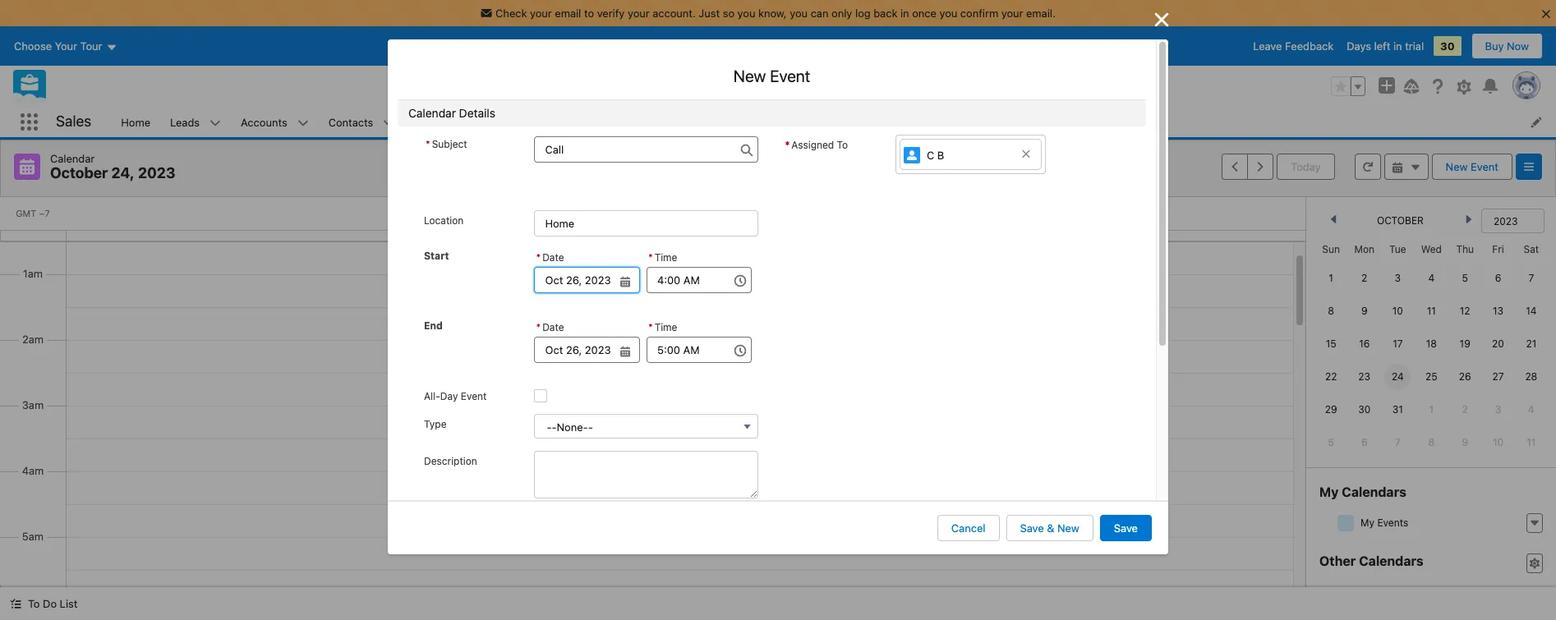 Task type: vqa. For each thing, say whether or not it's contained in the screenshot.
second -
yes



Task type: locate. For each thing, give the bounding box(es) containing it.
2 horizontal spatial your
[[1002, 7, 1024, 20]]

0 horizontal spatial 8
[[1329, 305, 1335, 317]]

1 horizontal spatial 1
[[1430, 404, 1434, 416]]

group down days at top
[[1332, 76, 1366, 96]]

1 vertical spatial to
[[28, 598, 40, 611]]

0 vertical spatial 8
[[1329, 305, 1335, 317]]

grid
[[1315, 237, 1549, 459]]

Location text field
[[535, 211, 759, 237]]

log
[[856, 7, 871, 20]]

verify
[[597, 7, 625, 20]]

accounts
[[241, 115, 287, 129]]

0 vertical spatial 4
[[1429, 272, 1435, 284]]

0 vertical spatial 7
[[1529, 272, 1535, 284]]

2 horizontal spatial you
[[940, 7, 958, 20]]

0 vertical spatial tue
[[661, 207, 682, 220]]

18
[[1427, 338, 1437, 350]]

1 vertical spatial time
[[655, 322, 678, 334]]

to left do
[[28, 598, 40, 611]]

0 horizontal spatial calendar
[[50, 152, 95, 165]]

8 up the 15
[[1329, 305, 1335, 317]]

1 vertical spatial 3
[[1496, 404, 1502, 416]]

3
[[1395, 272, 1401, 284], [1496, 404, 1502, 416]]

to do list
[[28, 598, 78, 611]]

3 up the 17
[[1395, 272, 1401, 284]]

0 horizontal spatial event
[[461, 391, 487, 403]]

1 horizontal spatial 9
[[1463, 436, 1469, 449]]

1 vertical spatial calendars
[[1360, 554, 1424, 569]]

1 horizontal spatial 5
[[1463, 272, 1469, 284]]

9 down 26
[[1463, 436, 1469, 449]]

calendar
[[409, 106, 456, 120], [524, 115, 568, 129], [50, 152, 95, 165]]

1 date from the top
[[543, 252, 564, 264]]

text default image
[[10, 599, 21, 610]]

1 vertical spatial * date
[[536, 322, 564, 334]]

cancel button
[[938, 515, 1000, 542]]

calendar for october
[[50, 152, 95, 165]]

0 horizontal spatial you
[[738, 7, 756, 20]]

home link
[[111, 107, 160, 137]]

1 vertical spatial october
[[1378, 215, 1424, 227]]

0 horizontal spatial 7
[[1396, 436, 1401, 449]]

hide items image
[[1338, 515, 1355, 532]]

--none-- button
[[535, 414, 759, 439]]

29
[[1326, 404, 1338, 416]]

b
[[938, 148, 945, 162]]

calendar right the details
[[524, 115, 568, 129]]

october left 24,
[[50, 164, 108, 182]]

12
[[1460, 305, 1471, 317]]

2 time from the top
[[655, 322, 678, 334]]

to
[[584, 7, 594, 20]]

you left can
[[790, 7, 808, 20]]

7 down sat
[[1529, 272, 1535, 284]]

0 horizontal spatial my
[[1320, 485, 1339, 500]]

to inside button
[[28, 598, 40, 611]]

contacts list item
[[319, 107, 405, 137]]

in
[[901, 7, 910, 20], [1394, 39, 1403, 53]]

1 horizontal spatial 6
[[1496, 272, 1502, 284]]

1 vertical spatial new event
[[1446, 160, 1499, 173]]

1 vertical spatial 24
[[1392, 371, 1404, 383]]

1 horizontal spatial you
[[790, 7, 808, 20]]

2 * date from the top
[[536, 322, 564, 334]]

0 vertical spatial calendars
[[1342, 485, 1407, 500]]

2 vertical spatial event
[[461, 391, 487, 403]]

my up hide items image
[[1320, 485, 1339, 500]]

2 down 26
[[1463, 404, 1469, 416]]

1 save from the left
[[1020, 522, 1044, 535]]

back
[[874, 7, 898, 20]]

gmt −7
[[16, 208, 50, 219]]

11 down 28
[[1527, 436, 1537, 449]]

* date for end
[[536, 322, 564, 334]]

0 vertical spatial 9
[[1362, 305, 1368, 317]]

6 down fri
[[1496, 272, 1502, 284]]

0 horizontal spatial 1
[[1329, 272, 1334, 284]]

1 horizontal spatial save
[[1114, 522, 1138, 535]]

reports link
[[769, 107, 828, 137]]

save right &
[[1114, 522, 1138, 535]]

0 vertical spatial my
[[1320, 485, 1339, 500]]

10
[[1393, 305, 1404, 317], [1493, 436, 1504, 449]]

None text field
[[647, 267, 752, 294], [535, 337, 640, 363], [647, 267, 752, 294], [535, 337, 640, 363]]

0 vertical spatial 10
[[1393, 305, 1404, 317]]

0 vertical spatial 3
[[1395, 272, 1401, 284]]

0 vertical spatial 30
[[1441, 39, 1455, 53]]

1 time from the top
[[655, 252, 678, 264]]

my events
[[1361, 517, 1409, 529]]

8
[[1329, 305, 1335, 317], [1429, 436, 1435, 449]]

2
[[1362, 272, 1368, 284], [1463, 404, 1469, 416]]

1 horizontal spatial calendar
[[409, 106, 456, 120]]

3am
[[22, 399, 44, 412]]

0 horizontal spatial 4
[[1429, 272, 1435, 284]]

24
[[685, 207, 698, 220], [1392, 371, 1404, 383]]

30 right trial
[[1441, 39, 1455, 53]]

4
[[1429, 272, 1435, 284], [1529, 404, 1535, 416]]

0 horizontal spatial in
[[901, 7, 910, 20]]

5 down 29
[[1329, 436, 1335, 449]]

1 horizontal spatial in
[[1394, 39, 1403, 53]]

6
[[1496, 272, 1502, 284], [1362, 436, 1368, 449]]

email.
[[1027, 7, 1056, 20]]

1 vertical spatial in
[[1394, 39, 1403, 53]]

0 horizontal spatial october
[[50, 164, 108, 182]]

text default image
[[1392, 162, 1404, 173], [1410, 162, 1422, 173], [1530, 518, 1541, 529], [1530, 558, 1541, 570]]

leave
[[1254, 39, 1283, 53]]

events
[[1378, 517, 1409, 529]]

other
[[1320, 554, 1356, 569]]

calendar down sales
[[50, 152, 95, 165]]

10 up the 17
[[1393, 305, 1404, 317]]

1 vertical spatial event
[[1471, 160, 1499, 173]]

fri
[[1493, 243, 1505, 256]]

1 vertical spatial 1
[[1430, 404, 1434, 416]]

calendars down events
[[1360, 554, 1424, 569]]

2 save from the left
[[1114, 522, 1138, 535]]

1 vertical spatial 10
[[1493, 436, 1504, 449]]

1 vertical spatial 6
[[1362, 436, 1368, 449]]

you right so
[[738, 7, 756, 20]]

0 horizontal spatial tue
[[661, 207, 682, 220]]

save left &
[[1020, 522, 1044, 535]]

2 down mon
[[1362, 272, 1368, 284]]

30 down 23
[[1359, 404, 1371, 416]]

1 vertical spatial 30
[[1359, 404, 1371, 416]]

account.
[[653, 7, 696, 20]]

3 down 27
[[1496, 404, 1502, 416]]

2 - from the left
[[552, 421, 557, 434]]

1 vertical spatial 8
[[1429, 436, 1435, 449]]

1 down 25
[[1430, 404, 1434, 416]]

start
[[424, 250, 449, 262]]

6 up my calendars
[[1362, 436, 1368, 449]]

1 * time from the top
[[648, 252, 678, 264]]

save
[[1020, 522, 1044, 535], [1114, 522, 1138, 535]]

list containing home
[[111, 107, 1557, 137]]

0 horizontal spatial your
[[530, 7, 552, 20]]

days
[[1347, 39, 1372, 53]]

location
[[424, 215, 464, 227]]

1 horizontal spatial new event
[[1446, 160, 1499, 173]]

14
[[1526, 305, 1537, 317]]

in right left
[[1394, 39, 1403, 53]]

calendar inside calendar october 24, 2023
[[50, 152, 95, 165]]

in right the "back"
[[901, 7, 910, 20]]

1 horizontal spatial new
[[1058, 522, 1080, 535]]

1 horizontal spatial my
[[1361, 517, 1375, 529]]

october up "wed"
[[1378, 215, 1424, 227]]

2 your from the left
[[628, 7, 650, 20]]

1 down the sun
[[1329, 272, 1334, 284]]

assigned
[[792, 139, 834, 151]]

you
[[738, 7, 756, 20], [790, 7, 808, 20], [940, 7, 958, 20]]

new event
[[734, 67, 811, 85], [1446, 160, 1499, 173]]

0 vertical spatial time
[[655, 252, 678, 264]]

24 inside cell
[[1392, 371, 1404, 383]]

16
[[1360, 338, 1370, 350]]

calendars for my calendars
[[1342, 485, 1407, 500]]

your left email.
[[1002, 7, 1024, 20]]

7
[[1529, 272, 1535, 284], [1396, 436, 1401, 449]]

accounts link
[[231, 107, 297, 137]]

mon
[[1355, 243, 1375, 256]]

None text field
[[535, 136, 759, 163], [535, 267, 640, 294], [647, 337, 752, 363], [535, 136, 759, 163], [535, 267, 640, 294], [647, 337, 752, 363]]

1 horizontal spatial your
[[628, 7, 650, 20]]

october
[[50, 164, 108, 182], [1378, 215, 1424, 227]]

2 horizontal spatial calendar
[[524, 115, 568, 129]]

11
[[1427, 305, 1437, 317], [1527, 436, 1537, 449]]

9 up 16
[[1362, 305, 1368, 317]]

10 down 27
[[1493, 436, 1504, 449]]

reports list item
[[769, 107, 849, 137]]

sat
[[1524, 243, 1540, 256]]

1 horizontal spatial 24
[[1392, 371, 1404, 383]]

0 vertical spatial * date
[[536, 252, 564, 264]]

1 horizontal spatial 2
[[1463, 404, 1469, 416]]

2 vertical spatial new
[[1058, 522, 1080, 535]]

1 * date from the top
[[536, 252, 564, 264]]

1 horizontal spatial 4
[[1529, 404, 1535, 416]]

11 up "18"
[[1427, 305, 1437, 317]]

0 vertical spatial 5
[[1463, 272, 1469, 284]]

0 horizontal spatial new
[[734, 67, 766, 85]]

day
[[440, 391, 458, 403]]

new
[[734, 67, 766, 85], [1446, 160, 1468, 173], [1058, 522, 1080, 535]]

1 vertical spatial new
[[1446, 160, 1468, 173]]

1 horizontal spatial 30
[[1441, 39, 1455, 53]]

1 vertical spatial date
[[543, 322, 564, 334]]

calendar link
[[514, 107, 578, 137]]

save & new button
[[1006, 515, 1094, 542]]

1 vertical spatial my
[[1361, 517, 1375, 529]]

forecasts link
[[600, 107, 668, 137]]

list
[[111, 107, 1557, 137]]

0 vertical spatial new
[[734, 67, 766, 85]]

dashboards
[[678, 115, 738, 129]]

7 down 31
[[1396, 436, 1401, 449]]

-
[[547, 421, 552, 434], [552, 421, 557, 434], [588, 421, 593, 434]]

* date
[[536, 252, 564, 264], [536, 322, 564, 334]]

your right the verify
[[628, 7, 650, 20]]

9
[[1362, 305, 1368, 317], [1463, 436, 1469, 449]]

calendars up my events
[[1342, 485, 1407, 500]]

0 horizontal spatial 24
[[685, 207, 698, 220]]

only
[[832, 7, 853, 20]]

* date for start
[[536, 252, 564, 264]]

1 vertical spatial tue
[[1390, 243, 1407, 256]]

wed
[[1422, 243, 1442, 256]]

list
[[60, 598, 78, 611]]

5
[[1463, 272, 1469, 284], [1329, 436, 1335, 449]]

1 horizontal spatial 11
[[1527, 436, 1537, 449]]

0 vertical spatial in
[[901, 7, 910, 20]]

group
[[1332, 76, 1366, 96], [1223, 154, 1274, 180], [535, 248, 640, 294], [535, 318, 640, 363]]

0 horizontal spatial 5
[[1329, 436, 1335, 449]]

1 vertical spatial 9
[[1463, 436, 1469, 449]]

you right the once
[[940, 7, 958, 20]]

8 down 25
[[1429, 436, 1435, 449]]

1 you from the left
[[738, 7, 756, 20]]

2 date from the top
[[543, 322, 564, 334]]

quotes
[[859, 115, 895, 129]]

assigned to
[[792, 139, 848, 151]]

0 vertical spatial 11
[[1427, 305, 1437, 317]]

0 horizontal spatial 6
[[1362, 436, 1368, 449]]

my right hide items image
[[1361, 517, 1375, 529]]

dashboards list item
[[668, 107, 769, 137]]

24 cell
[[1382, 361, 1415, 394]]

1 your from the left
[[530, 7, 552, 20]]

0 horizontal spatial to
[[28, 598, 40, 611]]

0 horizontal spatial 2
[[1362, 272, 1368, 284]]

1 horizontal spatial to
[[837, 139, 848, 151]]

5 down the thu
[[1463, 272, 1469, 284]]

your left email
[[530, 7, 552, 20]]

dashboards link
[[668, 107, 748, 137]]

2 * time from the top
[[648, 322, 678, 334]]

28
[[1526, 371, 1538, 383]]

accounts list item
[[231, 107, 319, 137]]

my for my events
[[1361, 517, 1375, 529]]

all-day event
[[424, 391, 487, 403]]

to right assigned
[[837, 139, 848, 151]]

0 horizontal spatial 9
[[1362, 305, 1368, 317]]

new event inside new event button
[[1446, 160, 1499, 173]]

1 - from the left
[[547, 421, 552, 434]]

1 vertical spatial 5
[[1329, 436, 1335, 449]]

0 horizontal spatial save
[[1020, 522, 1044, 535]]

calendar up * subject
[[409, 106, 456, 120]]

4 down 28
[[1529, 404, 1535, 416]]

now
[[1508, 39, 1530, 53]]

4 down "wed"
[[1429, 272, 1435, 284]]

1 vertical spatial * time
[[648, 322, 678, 334]]

tue for tue 24
[[661, 207, 682, 220]]

*
[[426, 138, 430, 150], [785, 139, 790, 151], [536, 252, 541, 264], [648, 252, 653, 264], [536, 322, 541, 334], [648, 322, 653, 334]]

1 horizontal spatial tue
[[1390, 243, 1407, 256]]



Task type: describe. For each thing, give the bounding box(es) containing it.
calendar october 24, 2023
[[50, 152, 175, 182]]

2023
[[138, 164, 175, 182]]

calendar inside list item
[[524, 115, 568, 129]]

0 horizontal spatial 11
[[1427, 305, 1437, 317]]

All-Day Event checkbox
[[535, 390, 548, 403]]

c b
[[927, 148, 945, 162]]

inverse image
[[1152, 10, 1172, 30]]

do
[[43, 598, 57, 611]]

* time for end
[[648, 322, 678, 334]]

trial
[[1406, 39, 1425, 53]]

contacts
[[329, 115, 373, 129]]

17
[[1393, 338, 1403, 350]]

left
[[1375, 39, 1391, 53]]

tue 24
[[661, 207, 698, 220]]

type
[[424, 418, 447, 431]]

save for save & new
[[1020, 522, 1044, 535]]

* subject
[[426, 138, 467, 150]]

buy now
[[1486, 39, 1530, 53]]

--none--
[[547, 421, 593, 434]]

other calendars
[[1320, 554, 1424, 569]]

31
[[1393, 404, 1404, 416]]

quotes link
[[849, 107, 905, 137]]

1 horizontal spatial 10
[[1493, 436, 1504, 449]]

date for end
[[543, 322, 564, 334]]

26
[[1460, 371, 1472, 383]]

so
[[723, 7, 735, 20]]

3 - from the left
[[588, 421, 593, 434]]

1 horizontal spatial 3
[[1496, 404, 1502, 416]]

event inside button
[[1471, 160, 1499, 173]]

end
[[424, 320, 443, 332]]

5am
[[22, 530, 44, 543]]

Description text field
[[535, 451, 759, 499]]

−7
[[39, 208, 50, 219]]

0 vertical spatial event
[[770, 67, 811, 85]]

leave feedback link
[[1254, 39, 1334, 53]]

group left the today at the right top of page
[[1223, 154, 1274, 180]]

c b link
[[900, 139, 1042, 170]]

calendar for details
[[409, 106, 456, 120]]

check
[[496, 7, 527, 20]]

c
[[927, 148, 935, 162]]

check your email to verify your account. just so you know, you can only log back in once you confirm your email.
[[496, 7, 1056, 20]]

reports
[[779, 115, 818, 129]]

contacts link
[[319, 107, 383, 137]]

quotes list item
[[849, 107, 926, 137]]

forecasts
[[610, 115, 658, 129]]

opportunities
[[415, 115, 483, 129]]

tue for tue
[[1390, 243, 1407, 256]]

gmt
[[16, 208, 36, 219]]

leads list item
[[160, 107, 231, 137]]

calendar list item
[[514, 107, 600, 137]]

1 horizontal spatial 8
[[1429, 436, 1435, 449]]

days left in trial
[[1347, 39, 1425, 53]]

grid containing sun
[[1315, 237, 1549, 459]]

0 horizontal spatial new event
[[734, 67, 811, 85]]

save for save
[[1114, 522, 1138, 535]]

leave feedback
[[1254, 39, 1334, 53]]

0 vertical spatial 6
[[1496, 272, 1502, 284]]

&
[[1047, 522, 1055, 535]]

new event button
[[1432, 154, 1513, 180]]

0 vertical spatial to
[[837, 139, 848, 151]]

1am
[[23, 267, 43, 280]]

* time for start
[[648, 252, 678, 264]]

0 vertical spatial 2
[[1362, 272, 1368, 284]]

my calendars
[[1320, 485, 1407, 500]]

today button
[[1278, 154, 1335, 180]]

leads
[[170, 115, 200, 129]]

know,
[[759, 7, 787, 20]]

0 vertical spatial 24
[[685, 207, 698, 220]]

20
[[1493, 338, 1505, 350]]

1 horizontal spatial 7
[[1529, 272, 1535, 284]]

group up all-day event checkbox
[[535, 318, 640, 363]]

2am
[[22, 333, 44, 346]]

none-
[[557, 421, 588, 434]]

date for start
[[543, 252, 564, 264]]

group down location text box
[[535, 248, 640, 294]]

details
[[459, 106, 496, 120]]

to do list button
[[0, 588, 87, 621]]

save & new
[[1020, 522, 1080, 535]]

email
[[555, 7, 581, 20]]

21
[[1527, 338, 1537, 350]]

feedback
[[1286, 39, 1334, 53]]

3 you from the left
[[940, 7, 958, 20]]

19
[[1460, 338, 1471, 350]]

1 vertical spatial 7
[[1396, 436, 1401, 449]]

time for end
[[655, 322, 678, 334]]

cancel
[[952, 522, 986, 535]]

3 your from the left
[[1002, 7, 1024, 20]]

24,
[[111, 164, 135, 182]]

23
[[1359, 371, 1371, 383]]

1 vertical spatial 2
[[1463, 404, 1469, 416]]

25
[[1426, 371, 1438, 383]]

1 vertical spatial 4
[[1529, 404, 1535, 416]]

leads link
[[160, 107, 210, 137]]

opportunities list item
[[405, 107, 514, 137]]

buy now button
[[1472, 33, 1544, 59]]

sales
[[56, 113, 91, 130]]

2 horizontal spatial new
[[1446, 160, 1468, 173]]

my for my calendars
[[1320, 485, 1339, 500]]

today
[[1292, 160, 1321, 173]]

22
[[1326, 371, 1338, 383]]

2 you from the left
[[790, 7, 808, 20]]

all-
[[424, 391, 440, 403]]

thu
[[1457, 243, 1475, 256]]

save button
[[1100, 515, 1152, 542]]

0 horizontal spatial 30
[[1359, 404, 1371, 416]]

4am
[[22, 464, 44, 477]]

0 horizontal spatial 3
[[1395, 272, 1401, 284]]

0 vertical spatial 1
[[1329, 272, 1334, 284]]

13
[[1493, 305, 1504, 317]]

october inside calendar october 24, 2023
[[50, 164, 108, 182]]

15
[[1326, 338, 1337, 350]]

0 horizontal spatial 10
[[1393, 305, 1404, 317]]

just
[[699, 7, 720, 20]]

once
[[913, 7, 937, 20]]

calendars for other calendars
[[1360, 554, 1424, 569]]

1 vertical spatial 11
[[1527, 436, 1537, 449]]

time for start
[[655, 252, 678, 264]]

1 horizontal spatial october
[[1378, 215, 1424, 227]]

sun
[[1323, 243, 1341, 256]]



